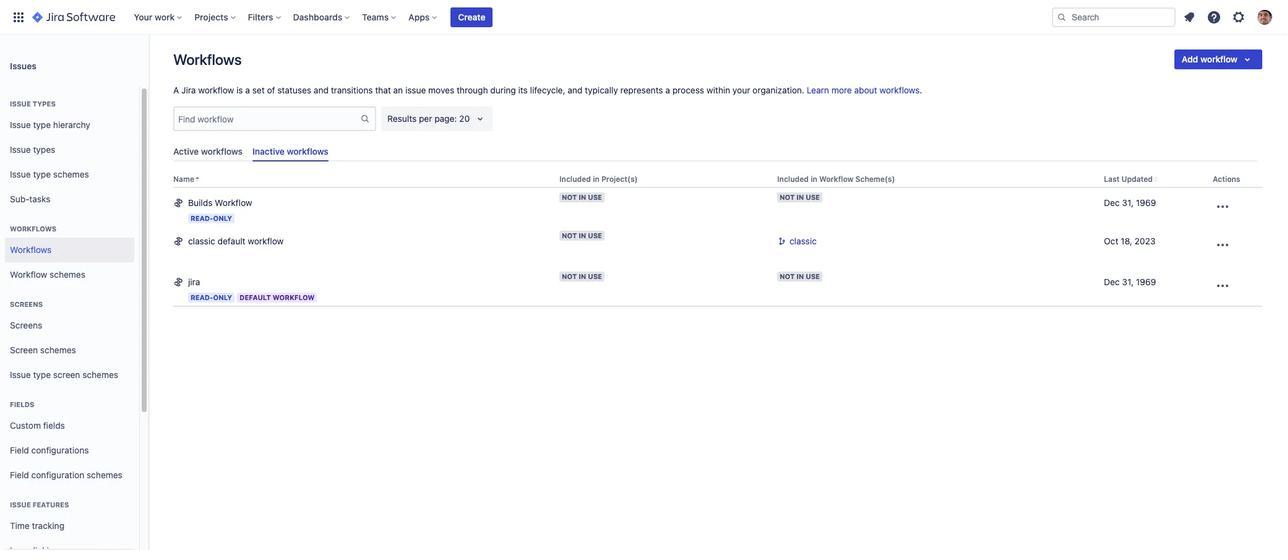 Task type: vqa. For each thing, say whether or not it's contained in the screenshot.
the bottom Average
no



Task type: locate. For each thing, give the bounding box(es) containing it.
read- down builds
[[191, 214, 213, 222]]

field configuration schemes
[[10, 470, 122, 480]]

1 31, from the top
[[1123, 198, 1134, 208]]

issue type schemes link
[[5, 162, 134, 187]]

custom fields
[[10, 420, 65, 431]]

not in use dec 31, 1969
[[780, 193, 1157, 208], [780, 273, 1157, 287]]

1 read-only from the top
[[191, 214, 232, 222]]

workflow for a jira workflow is a set of statuses and transitions that an issue moves through during its lifecycle, and typically represents a process within your organization. learn more about workflows .
[[198, 85, 234, 95]]

a
[[173, 85, 179, 95]]

not in use for workflow
[[562, 193, 602, 201]]

type inside screens group
[[33, 369, 51, 380]]

only down builds workflow
[[213, 214, 232, 222]]

workflow image for jira
[[173, 276, 183, 287]]

type up tasks
[[33, 169, 51, 179]]

types
[[33, 100, 56, 108]]

actions image
[[1216, 279, 1231, 294]]

read- down jira
[[191, 294, 213, 302]]

0 vertical spatial read-
[[191, 214, 213, 222]]

screens down workflow schemes
[[10, 300, 43, 308]]

1 field from the top
[[10, 445, 29, 455]]

tasks
[[29, 194, 50, 204]]

in for project(s)
[[593, 175, 600, 184]]

add
[[1182, 54, 1199, 64]]

jira software image
[[32, 10, 115, 24], [32, 10, 115, 24]]

20
[[459, 113, 470, 124]]

workflows for active workflows
[[201, 146, 243, 157]]

workflows for "workflows" link
[[10, 244, 52, 255]]

workflow left is
[[198, 85, 234, 95]]

issue types link
[[5, 137, 134, 162]]

2 31, from the top
[[1123, 277, 1134, 287]]

read-only down builds workflow
[[191, 214, 232, 222]]

updated
[[1122, 175, 1153, 184]]

18,
[[1121, 236, 1133, 247]]

1 vertical spatial read-only
[[191, 294, 232, 302]]

1 vertical spatial not in use dec 31, 1969
[[780, 273, 1157, 287]]

0 vertical spatial dec
[[1104, 198, 1120, 208]]

0 horizontal spatial in
[[593, 175, 600, 184]]

and left typically
[[568, 85, 583, 95]]

1 horizontal spatial in
[[811, 175, 818, 184]]

0 horizontal spatial workflows
[[201, 146, 243, 157]]

only
[[213, 214, 232, 222], [213, 294, 232, 302]]

workflow image left builds
[[173, 197, 183, 208]]

1 horizontal spatial workflow
[[248, 236, 284, 247]]

in for workflow
[[811, 175, 818, 184]]

1 not in use dec 31, 1969 from the top
[[780, 193, 1157, 208]]

0 vertical spatial workflow image
[[173, 197, 183, 208]]

filters button
[[244, 7, 286, 27]]

screens link
[[5, 313, 134, 338]]

a left the process
[[666, 85, 670, 95]]

field down the custom
[[10, 445, 29, 455]]

schemes down "workflows" link
[[50, 269, 85, 280]]

3 issue from the top
[[10, 144, 31, 155]]

classic right scheme icon
[[790, 236, 817, 247]]

not for jira
[[562, 273, 577, 281]]

31,
[[1123, 198, 1134, 208], [1123, 277, 1134, 287]]

2 1969 from the top
[[1136, 277, 1157, 287]]

tab list containing active workflows
[[168, 141, 1263, 162]]

issue inside issue type screen schemes link
[[10, 369, 31, 380]]

1 type from the top
[[33, 119, 51, 130]]

0 vertical spatial type
[[33, 119, 51, 130]]

field up issue features
[[10, 470, 29, 480]]

5 issue from the top
[[10, 369, 31, 380]]

default
[[240, 294, 271, 302]]

screen
[[10, 345, 38, 355]]

1 vertical spatial 1969
[[1136, 277, 1157, 287]]

0 vertical spatial only
[[213, 214, 232, 222]]

dec
[[1104, 198, 1120, 208], [1104, 277, 1120, 287]]

1 vertical spatial actions image
[[1216, 238, 1231, 253]]

sidebar navigation image
[[135, 50, 162, 74]]

1 vertical spatial workflow image
[[173, 276, 183, 287]]

schemes right screen
[[82, 369, 118, 380]]

inactive workflows
[[253, 146, 329, 157]]

is
[[237, 85, 243, 95]]

not in use dec 31, 1969 for builds workflow
[[780, 193, 1157, 208]]

configurations
[[31, 445, 89, 455]]

workflows inside "workflows" link
[[10, 244, 52, 255]]

issue inside issue features group
[[10, 501, 31, 509]]

1 actions image from the top
[[1216, 200, 1231, 214]]

per
[[419, 113, 432, 124]]

field
[[10, 445, 29, 455], [10, 470, 29, 480]]

issue inside issue types link
[[10, 144, 31, 155]]

in left project(s)
[[593, 175, 600, 184]]

0 vertical spatial workflow
[[1201, 54, 1238, 64]]

custom fields link
[[5, 414, 134, 438]]

issue type screen schemes
[[10, 369, 118, 380]]

down icon image
[[1241, 52, 1255, 67]]

3 type from the top
[[33, 369, 51, 380]]

1 vertical spatial field
[[10, 470, 29, 480]]

type down types
[[33, 119, 51, 130]]

schemes inside issue type screen schemes link
[[82, 369, 118, 380]]

classic for classic default workflow
[[188, 236, 215, 247]]

issue for issue features
[[10, 501, 31, 509]]

1 horizontal spatial a
[[666, 85, 670, 95]]

1 in from the left
[[593, 175, 600, 184]]

6 issue from the top
[[10, 501, 31, 509]]

issue for issue type hierarchy
[[10, 119, 31, 130]]

2 classic from the left
[[790, 236, 817, 247]]

issue for issue types
[[10, 144, 31, 155]]

workflow right default
[[273, 294, 315, 302]]

scheme(s)
[[856, 175, 895, 184]]

31, down 18,
[[1123, 277, 1134, 287]]

1 horizontal spatial and
[[568, 85, 583, 95]]

more
[[832, 85, 852, 95]]

issue features group
[[5, 488, 134, 550]]

1 vertical spatial 31,
[[1123, 277, 1134, 287]]

dec for jira
[[1104, 277, 1120, 287]]

not
[[562, 193, 577, 201], [780, 193, 795, 201], [562, 232, 577, 240], [562, 273, 577, 281], [780, 273, 795, 281]]

its
[[518, 85, 528, 95]]

issue types group
[[5, 87, 134, 215]]

not for builds workflow
[[562, 193, 577, 201]]

0 vertical spatial 31,
[[1123, 198, 1134, 208]]

31, down last updated button
[[1123, 198, 1134, 208]]

dashboards
[[293, 11, 342, 22]]

1969
[[1136, 198, 1157, 208], [1136, 277, 1157, 287]]

actions image up actions image
[[1216, 238, 1231, 253]]

schemes up issue type screen schemes
[[40, 345, 76, 355]]

schemes inside screen schemes link
[[40, 345, 76, 355]]

workflows for inactive workflows
[[287, 146, 329, 157]]

31, for jira
[[1123, 277, 1134, 287]]

0 vertical spatial not in use
[[562, 193, 602, 201]]

2 vertical spatial not in use
[[562, 273, 602, 281]]

workflows right about
[[880, 85, 920, 95]]

screens inside "link"
[[10, 320, 42, 330]]

your
[[733, 85, 751, 95]]

classic for classic
[[790, 236, 817, 247]]

typically
[[585, 85, 618, 95]]

read-only
[[191, 214, 232, 222], [191, 294, 232, 302]]

default
[[218, 236, 246, 247]]

banner
[[0, 0, 1288, 35]]

0 vertical spatial 1969
[[1136, 198, 1157, 208]]

0 vertical spatial actions image
[[1216, 200, 1231, 214]]

1 included from the left
[[560, 175, 591, 184]]

open image
[[473, 111, 488, 126]]

field inside 'link'
[[10, 470, 29, 480]]

2 dec from the top
[[1104, 277, 1120, 287]]

2 in from the left
[[811, 175, 818, 184]]

fields
[[10, 401, 34, 409]]

workflow right default
[[248, 236, 284, 247]]

1 vertical spatial workflows
[[10, 225, 57, 233]]

workflow schemes link
[[5, 262, 134, 287]]

issue for issue types
[[10, 100, 31, 108]]

2 vertical spatial workflow
[[248, 236, 284, 247]]

1 vertical spatial not in use
[[562, 232, 602, 240]]

2 field from the top
[[10, 470, 29, 480]]

0 vertical spatial read-only
[[191, 214, 232, 222]]

create
[[458, 11, 486, 22]]

1 issue from the top
[[10, 100, 31, 108]]

a right is
[[245, 85, 250, 95]]

2 issue from the top
[[10, 119, 31, 130]]

0 horizontal spatial a
[[245, 85, 250, 95]]

2 not in use from the top
[[562, 232, 602, 240]]

workflows link
[[5, 238, 134, 262]]

field configurations link
[[5, 438, 134, 463]]

dec down oct
[[1104, 277, 1120, 287]]

2 vertical spatial workflows
[[10, 244, 52, 255]]

included for included in workflow scheme(s)
[[778, 175, 809, 184]]

not in use
[[562, 193, 602, 201], [562, 232, 602, 240], [562, 273, 602, 281]]

primary element
[[7, 0, 1052, 34]]

issue inside "issue type schemes" link
[[10, 169, 31, 179]]

in left scheme(s)
[[811, 175, 818, 184]]

scheme image
[[778, 235, 787, 247]]

last updated button
[[1104, 175, 1153, 184]]

create button
[[451, 7, 493, 27]]

only left default
[[213, 294, 232, 302]]

1 dec from the top
[[1104, 198, 1120, 208]]

and right statuses
[[314, 85, 329, 95]]

schemes down field configurations link
[[87, 470, 122, 480]]

actions image
[[1216, 200, 1231, 214], [1216, 238, 1231, 253]]

schemes down issue types link
[[53, 169, 89, 179]]

workflows right active
[[201, 146, 243, 157]]

workflows up workflow schemes
[[10, 244, 52, 255]]

type
[[33, 119, 51, 130], [33, 169, 51, 179], [33, 369, 51, 380]]

workflow
[[1201, 54, 1238, 64], [198, 85, 234, 95], [248, 236, 284, 247]]

workflows
[[880, 85, 920, 95], [201, 146, 243, 157], [287, 146, 329, 157]]

workflow image
[[173, 197, 183, 208], [173, 276, 183, 287]]

represents
[[621, 85, 663, 95]]

workflow left down icon
[[1201, 54, 1238, 64]]

type left screen
[[33, 369, 51, 380]]

1 horizontal spatial included
[[778, 175, 809, 184]]

last
[[1104, 175, 1120, 184]]

2 workflow image from the top
[[173, 276, 183, 287]]

tab list
[[168, 141, 1263, 162]]

1 horizontal spatial workflows
[[287, 146, 329, 157]]

issue features
[[10, 501, 69, 509]]

2 screens from the top
[[10, 320, 42, 330]]

1 vertical spatial only
[[213, 294, 232, 302]]

1 workflow image from the top
[[173, 197, 183, 208]]

builds
[[188, 198, 213, 208]]

1 not in use from the top
[[562, 193, 602, 201]]

1 vertical spatial screens
[[10, 320, 42, 330]]

2 actions image from the top
[[1216, 238, 1231, 253]]

1 vertical spatial workflow
[[198, 85, 234, 95]]

type for hierarchy
[[33, 119, 51, 130]]

1 and from the left
[[314, 85, 329, 95]]

schemes
[[53, 169, 89, 179], [50, 269, 85, 280], [40, 345, 76, 355], [82, 369, 118, 380], [87, 470, 122, 480]]

notifications image
[[1182, 10, 1197, 24]]

not in use dec 31, 1969 for jira
[[780, 273, 1157, 287]]

screen schemes link
[[5, 338, 134, 363]]

1 screens from the top
[[10, 300, 43, 308]]

Find workflow text field
[[175, 110, 360, 128]]

2 read-only from the top
[[191, 294, 232, 302]]

workflow image left jira
[[173, 276, 183, 287]]

configuration
[[31, 470, 84, 480]]

1969 down updated
[[1136, 198, 1157, 208]]

workflows down the sub-tasks
[[10, 225, 57, 233]]

actions image down actions
[[1216, 200, 1231, 214]]

workflows group
[[5, 212, 134, 291]]

name
[[173, 175, 194, 184]]

workflows right inactive
[[287, 146, 329, 157]]

workflow down "workflows" link
[[10, 269, 47, 280]]

1 vertical spatial read-
[[191, 294, 213, 302]]

2 horizontal spatial workflow
[[1201, 54, 1238, 64]]

1 1969 from the top
[[1136, 198, 1157, 208]]

page:
[[435, 113, 457, 124]]

last updated
[[1104, 175, 1153, 184]]

moves
[[428, 85, 455, 95]]

0 horizontal spatial workflow
[[198, 85, 234, 95]]

2 type from the top
[[33, 169, 51, 179]]

1969 down 2023
[[1136, 277, 1157, 287]]

dec down last
[[1104, 198, 1120, 208]]

screens up 'screen'
[[10, 320, 42, 330]]

1 horizontal spatial classic
[[790, 236, 817, 247]]

read-only down jira
[[191, 294, 232, 302]]

in for builds workflow
[[579, 193, 586, 201]]

time tracking link
[[5, 514, 134, 539]]

issue
[[10, 100, 31, 108], [10, 119, 31, 130], [10, 144, 31, 155], [10, 169, 31, 179], [10, 369, 31, 380], [10, 501, 31, 509]]

2 included from the left
[[778, 175, 809, 184]]

2 not in use dec 31, 1969 from the top
[[780, 273, 1157, 287]]

lifecycle,
[[530, 85, 566, 95]]

0 horizontal spatial included
[[560, 175, 591, 184]]

inactive
[[253, 146, 285, 157]]

0 vertical spatial field
[[10, 445, 29, 455]]

1 vertical spatial dec
[[1104, 277, 1120, 287]]

0 vertical spatial not in use dec 31, 1969
[[780, 193, 1157, 208]]

0 horizontal spatial classic
[[188, 236, 215, 247]]

0 horizontal spatial and
[[314, 85, 329, 95]]

screens for screens "link"
[[10, 320, 42, 330]]

type for schemes
[[33, 169, 51, 179]]

issue type schemes
[[10, 169, 89, 179]]

a
[[245, 85, 250, 95], [666, 85, 670, 95]]

issue type hierarchy
[[10, 119, 90, 130]]

0 vertical spatial screens
[[10, 300, 43, 308]]

4 issue from the top
[[10, 169, 31, 179]]

2 vertical spatial type
[[33, 369, 51, 380]]

classic right workflow image
[[188, 236, 215, 247]]

workflow inside "dropdown button"
[[1201, 54, 1238, 64]]

transitions
[[331, 85, 373, 95]]

1 vertical spatial type
[[33, 169, 51, 179]]

workflows up jira
[[173, 51, 242, 68]]

issue inside issue type hierarchy link
[[10, 119, 31, 130]]

1 classic from the left
[[188, 236, 215, 247]]

learn more about workflows link
[[807, 85, 920, 95]]

workflow
[[820, 175, 854, 184], [215, 198, 252, 208], [10, 269, 47, 280], [273, 294, 315, 302]]



Task type: describe. For each thing, give the bounding box(es) containing it.
31, for builds workflow
[[1123, 198, 1134, 208]]

classic default workflow
[[188, 236, 284, 247]]

included in project(s)
[[560, 175, 638, 184]]

not in use for default
[[562, 232, 602, 240]]

workflow image
[[173, 235, 183, 247]]

issues
[[10, 60, 36, 71]]

add workflow
[[1182, 54, 1238, 64]]

default workflow
[[240, 294, 315, 302]]

screens group
[[5, 287, 134, 391]]

custom
[[10, 420, 41, 431]]

1 only from the top
[[213, 214, 232, 222]]

1969 for jira
[[1136, 277, 1157, 287]]

3 not in use from the top
[[562, 273, 602, 281]]

schemes inside workflow schemes link
[[50, 269, 85, 280]]

builds workflow
[[188, 198, 252, 208]]

that
[[375, 85, 391, 95]]

type for screen
[[33, 369, 51, 380]]

tracking
[[32, 520, 64, 531]]

through
[[457, 85, 488, 95]]

issue types
[[10, 144, 55, 155]]

screen schemes
[[10, 345, 76, 355]]

learn
[[807, 85, 830, 95]]

your work button
[[130, 7, 187, 27]]

fields
[[43, 420, 65, 431]]

issue type screen schemes link
[[5, 363, 134, 388]]

teams
[[362, 11, 389, 22]]

active workflows
[[173, 146, 243, 157]]

workflow inside group
[[10, 269, 47, 280]]

field for field configurations
[[10, 445, 29, 455]]

workflow image for builds workflow
[[173, 197, 183, 208]]

dashboards button
[[289, 7, 355, 27]]

issue type hierarchy link
[[5, 113, 134, 137]]

included in workflow scheme(s)
[[778, 175, 895, 184]]

oct
[[1104, 236, 1119, 247]]

work
[[155, 11, 175, 22]]

schemes inside "issue type schemes" link
[[53, 169, 89, 179]]

use for builds workflow
[[588, 193, 602, 201]]

actions image for oct 18, 2023
[[1216, 238, 1231, 253]]

add workflow button
[[1175, 50, 1263, 69]]

organization.
[[753, 85, 805, 95]]

results per page: 20
[[388, 113, 470, 124]]

your profile and settings image
[[1258, 10, 1273, 24]]

during
[[491, 85, 516, 95]]

sub-
[[10, 194, 29, 204]]

2 read- from the top
[[191, 294, 213, 302]]

oct 18, 2023
[[1104, 236, 1156, 247]]

your work
[[134, 11, 175, 22]]

sub-tasks
[[10, 194, 50, 204]]

a jira workflow is a set of statuses and transitions that an issue moves through during its lifecycle, and typically represents a process within your organization. learn more about workflows .
[[173, 85, 923, 95]]

1 read- from the top
[[191, 214, 213, 222]]

use for classic default workflow
[[588, 232, 602, 240]]

within
[[707, 85, 731, 95]]

screen
[[53, 369, 80, 380]]

field configuration schemes link
[[5, 463, 134, 488]]

sub-tasks link
[[5, 187, 134, 212]]

0 vertical spatial workflows
[[173, 51, 242, 68]]

hierarchy
[[53, 119, 90, 130]]

2 a from the left
[[666, 85, 670, 95]]

time tracking
[[10, 520, 64, 531]]

jira
[[188, 277, 200, 287]]

workflow left scheme(s)
[[820, 175, 854, 184]]

actions image for dec 31, 1969
[[1216, 200, 1231, 214]]

jira
[[181, 85, 196, 95]]

issue for issue type schemes
[[10, 169, 31, 179]]

your
[[134, 11, 152, 22]]

2 only from the top
[[213, 294, 232, 302]]

issue for issue type screen schemes
[[10, 369, 31, 380]]

workflows for workflows group
[[10, 225, 57, 233]]

filters
[[248, 11, 273, 22]]

process
[[673, 85, 704, 95]]

projects button
[[191, 7, 241, 27]]

help image
[[1207, 10, 1222, 24]]

statuses
[[278, 85, 311, 95]]

use for jira
[[588, 273, 602, 281]]

Search field
[[1052, 7, 1176, 27]]

in for jira
[[579, 273, 586, 281]]

1969 for builds workflow
[[1136, 198, 1157, 208]]

settings image
[[1232, 10, 1247, 24]]

screens for screens group on the bottom left of the page
[[10, 300, 43, 308]]

2023
[[1135, 236, 1156, 247]]

actions
[[1213, 175, 1241, 184]]

workflow right builds
[[215, 198, 252, 208]]

in for classic default workflow
[[579, 232, 586, 240]]

projects
[[195, 11, 228, 22]]

banner containing your work
[[0, 0, 1288, 35]]

schemes inside the field configuration schemes 'link'
[[87, 470, 122, 480]]

set
[[252, 85, 265, 95]]

2 horizontal spatial workflows
[[880, 85, 920, 95]]

appswitcher icon image
[[11, 10, 26, 24]]

name button
[[173, 175, 194, 184]]

field for field configuration schemes
[[10, 470, 29, 480]]

workflow for classic default workflow
[[248, 236, 284, 247]]

1 a from the left
[[245, 85, 250, 95]]

results
[[388, 113, 417, 124]]

fields group
[[5, 388, 134, 492]]

apps
[[409, 11, 430, 22]]

types
[[33, 144, 55, 155]]

project(s)
[[602, 175, 638, 184]]

teams button
[[359, 7, 401, 27]]

field configurations
[[10, 445, 89, 455]]

not for classic default workflow
[[562, 232, 577, 240]]

workflow schemes
[[10, 269, 85, 280]]

of
[[267, 85, 275, 95]]

features
[[33, 501, 69, 509]]

time
[[10, 520, 30, 531]]

2 and from the left
[[568, 85, 583, 95]]

included for included in project(s)
[[560, 175, 591, 184]]

dec for builds workflow
[[1104, 198, 1120, 208]]

.
[[920, 85, 923, 95]]

search image
[[1057, 12, 1067, 22]]

apps button
[[405, 7, 442, 27]]

an
[[393, 85, 403, 95]]

about
[[855, 85, 878, 95]]



